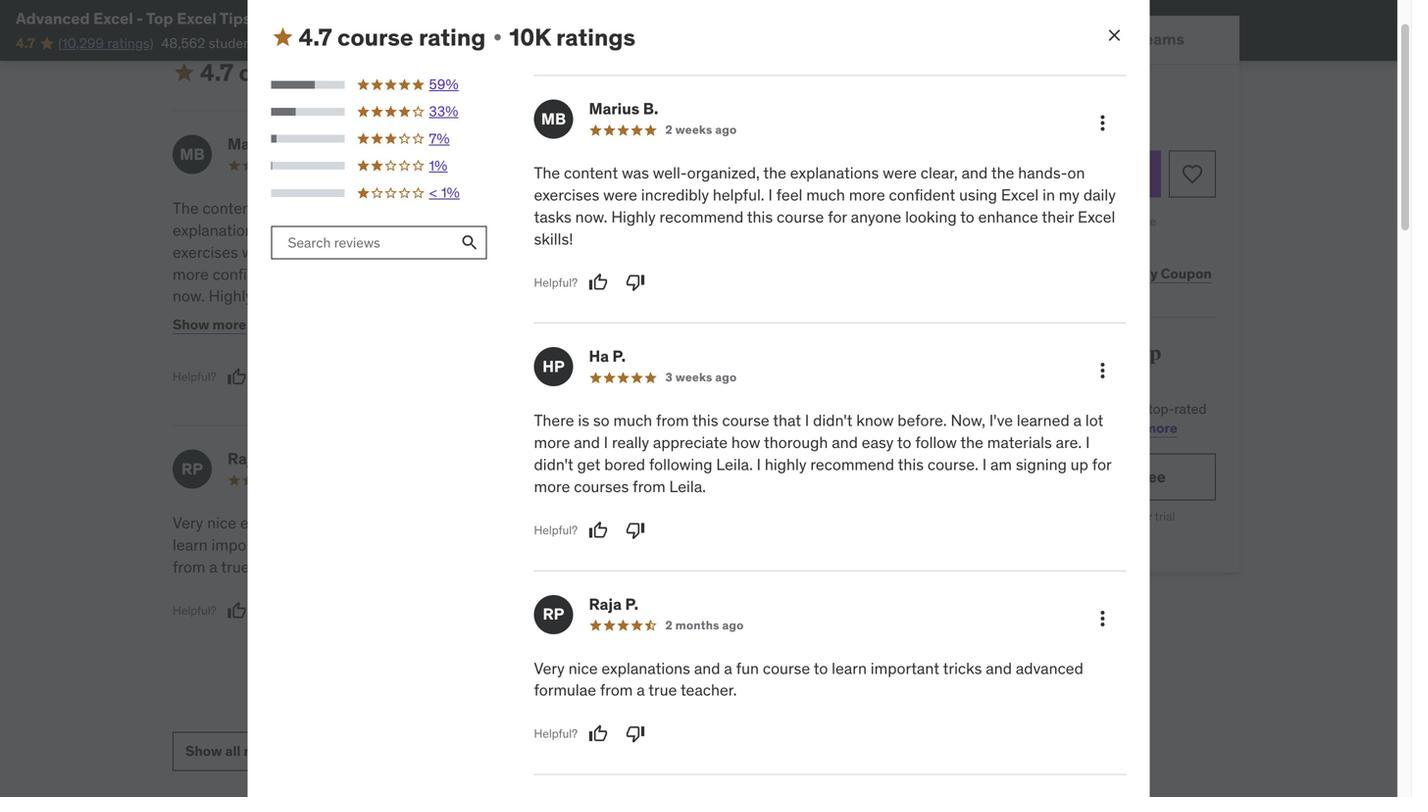 Task type: locate. For each thing, give the bounding box(es) containing it.
their down search reviews "text box" at the top
[[309, 308, 341, 328]]

1% inside the < 1% button
[[441, 184, 460, 202]]

looking
[[906, 207, 957, 227], [173, 308, 224, 328]]

1 vertical spatial medium image
[[173, 61, 196, 85]]

0 vertical spatial important
[[212, 535, 280, 555]]

course. up hp
[[532, 308, 583, 328]]

show for there is so much from this course that i didn't know before. now, i've learned a lot more and i really appreciate how thorough and easy to follow the materials are. i didn't get bored following leila. i highly recommend this course. i am signing up for more courses from leila.
[[532, 316, 569, 334]]

4.7 course rating for the topmost medium image's xsmall icon
[[299, 22, 486, 52]]

0 vertical spatial materials
[[604, 264, 669, 284]]

0 vertical spatial using
[[960, 185, 998, 205]]

to inside the subscribe to udemy's top courses
[[1026, 342, 1045, 366]]

0 vertical spatial now.
[[576, 207, 608, 227]]

daily up back
[[1084, 185, 1116, 205]]

coupon
[[1161, 265, 1212, 282]]

0 vertical spatial clear,
[[921, 163, 958, 183]]

in down "lots"
[[532, 535, 544, 555]]

all left reviews
[[225, 743, 241, 760]]

their
[[1042, 207, 1074, 227], [309, 308, 341, 328]]

marius b.
[[589, 99, 659, 119], [228, 134, 297, 154]]

0 horizontal spatial am
[[595, 308, 616, 328]]

0 horizontal spatial medium image
[[173, 61, 196, 85]]

1 horizontal spatial tricks
[[943, 659, 982, 679]]

on up 30-day money-back guarantee
[[1068, 163, 1086, 183]]

appreciate up mark review by marius b. as unhelpful icon at the top
[[573, 242, 648, 262]]

(10,299
[[58, 34, 104, 52]]

0 vertical spatial exercises
[[534, 185, 600, 205]]

wishlist image
[[1181, 162, 1205, 186]]

my
[[1059, 185, 1080, 205], [383, 264, 403, 284]]

follow
[[532, 264, 573, 284], [916, 433, 957, 453]]

really down mark review by ha p. as unhelpful icon
[[612, 433, 650, 453]]

i've
[[665, 220, 688, 240], [990, 411, 1013, 431]]

using down buy
[[960, 185, 998, 205]]

2 months ago
[[666, 618, 744, 633]]

1 horizontal spatial teacher.
[[681, 681, 737, 701]]

0 horizontal spatial before.
[[573, 220, 622, 240]]

ha
[[587, 134, 607, 154], [589, 346, 609, 367]]

3
[[663, 158, 671, 173], [666, 370, 673, 385]]

1% down 7%
[[429, 157, 448, 175]]

intermediate
[[532, 557, 621, 577]]

leila down "excel"
[[739, 579, 772, 599]]

0 horizontal spatial skills!
[[387, 308, 426, 328]]

4.7 right &
[[299, 22, 332, 52]]

show all reviews button
[[173, 732, 307, 772]]

months right 4
[[673, 472, 717, 488]]

1 horizontal spatial very nice explanations and a fun course to learn important tricks and advanced formulae from a true teacher.
[[534, 659, 1084, 701]]

additional actions for review by ha p. image
[[1091, 359, 1115, 383]]

advanced
[[357, 535, 425, 555], [1016, 659, 1084, 679]]

0 vertical spatial is
[[576, 198, 587, 218]]

highly
[[647, 286, 689, 306], [765, 455, 807, 475]]

didn't
[[811, 198, 850, 218], [710, 264, 750, 284], [813, 411, 853, 431], [534, 455, 574, 475]]

on down < 1%
[[450, 220, 468, 240]]

0 horizontal spatial incredibly
[[280, 242, 348, 262]]

1 vertical spatial lot
[[1086, 411, 1104, 431]]

0 vertical spatial advanced
[[357, 535, 425, 555]]

additional actions for review by marius b. image
[[1091, 111, 1115, 135]]

are. up try personal plan for free
[[1056, 433, 1082, 453]]

their right day
[[1042, 207, 1074, 227]]

reviews
[[244, 743, 294, 760]]

1 horizontal spatial formulae
[[534, 681, 596, 701]]

rating for bottom medium image xsmall icon
[[320, 58, 387, 87]]

rating
[[419, 22, 486, 52], [320, 58, 387, 87]]

4.7 course rating down formulas
[[200, 58, 387, 87]]

following
[[532, 286, 595, 306], [649, 455, 713, 475]]

course.
[[532, 308, 583, 328], [928, 455, 979, 475]]

1 vertical spatial very
[[534, 659, 565, 679]]

teams button
[[1082, 16, 1240, 63]]

fun
[[375, 513, 398, 533], [736, 659, 759, 679]]

feel
[[777, 185, 803, 205], [415, 242, 441, 262]]

0 horizontal spatial b.
[[282, 134, 297, 154]]

beginners
[[748, 535, 818, 555]]

leila.
[[599, 286, 636, 306], [532, 330, 568, 350], [717, 455, 753, 475], [670, 477, 706, 497]]

0 horizontal spatial 10k
[[411, 58, 452, 87]]

mark review by marius b. as helpful image
[[589, 273, 608, 293], [227, 367, 247, 387]]

mark review by ha p. as helpful image left mark review by ha p. as unhelpful image
[[589, 521, 608, 540]]

the content was well-organized, the explanations were clear, and the hands-on exercises were incredibly helpful. i feel much more confident using excel in my daily tasks now. highly recommend this course for anyone looking to enhance their excel skills!
[[534, 163, 1116, 249], [173, 198, 499, 328]]

using down search reviews "text box" at the top
[[283, 264, 321, 284]]

close modal image
[[1105, 25, 1125, 45]]

personal down plus at the bottom right
[[1014, 419, 1068, 437]]

skills! right submit search image on the top left of the page
[[534, 229, 573, 249]]

from
[[654, 198, 687, 218], [818, 308, 851, 328], [656, 411, 689, 431], [633, 477, 666, 497], [173, 557, 206, 577], [600, 681, 633, 701]]

1 vertical spatial how
[[732, 433, 761, 453]]

signing
[[620, 308, 671, 328], [1016, 455, 1067, 475]]

0 vertical spatial content
[[564, 163, 618, 183]]

much
[[807, 185, 846, 205], [611, 198, 650, 218], [445, 242, 484, 262], [614, 411, 653, 431]]

0 horizontal spatial my
[[383, 264, 403, 284]]

top-
[[1149, 400, 1175, 418]]

skills!
[[534, 229, 573, 249], [387, 308, 426, 328]]

rated
[[1175, 400, 1207, 418]]

course, down information
[[577, 535, 629, 555]]

appreciate down have
[[532, 623, 606, 643]]

0 vertical spatial marius b.
[[589, 99, 659, 119]]

59% button
[[271, 75, 488, 94]]

1 horizontal spatial tasks
[[534, 207, 572, 227]]

ago
[[715, 122, 737, 137], [354, 158, 376, 173], [713, 158, 735, 173], [716, 370, 737, 385], [720, 472, 742, 488], [723, 618, 744, 633]]

incredibly
[[641, 185, 709, 205], [280, 242, 348, 262]]

helpful? for mark review by ha p. as unhelpful icon
[[532, 370, 575, 385]]

following right akilesh
[[649, 455, 713, 475]]

personal
[[1014, 419, 1068, 437], [1006, 467, 1072, 487]]

leila down 'bringing'
[[790, 601, 823, 621]]

anyone
[[851, 207, 902, 227], [448, 286, 499, 306]]

user
[[790, 557, 820, 577]]

weeks
[[676, 122, 713, 137], [314, 158, 351, 173], [673, 158, 710, 173], [676, 370, 713, 385]]

1 vertical spatial anyone
[[448, 286, 499, 306]]

show more button
[[173, 306, 246, 345], [532, 306, 605, 345], [532, 621, 605, 660]]

buy this course
[[988, 164, 1103, 184]]

a
[[749, 220, 757, 240], [1074, 411, 1082, 431], [363, 513, 371, 533], [209, 557, 218, 577], [756, 601, 764, 621], [724, 659, 733, 679], [637, 681, 645, 701]]

0 horizontal spatial learned
[[692, 220, 745, 240]]

1 horizontal spatial true
[[649, 681, 677, 701]]

before.
[[573, 220, 622, 240], [898, 411, 947, 431]]

personal inside get this course, plus 11,000+ of our top-rated courses, with personal plan.
[[1014, 419, 1068, 437]]

0 horizontal spatial course.
[[532, 308, 583, 328]]

1 vertical spatial ha
[[589, 346, 609, 367]]

0 vertical spatial feel
[[777, 185, 803, 205]]

2 vertical spatial course,
[[598, 579, 649, 599]]

0 vertical spatial mark review by raja p. as helpful image
[[227, 601, 247, 621]]

mark review by ha p. as helpful image left mark review by ha p. as unhelpful icon
[[586, 367, 606, 387]]

course, inside get this course, plus 11,000+ of our top-rated courses, with personal plan.
[[981, 400, 1026, 418]]

1 vertical spatial raja
[[589, 594, 622, 614]]

highly up been
[[765, 455, 807, 475]]

my down search reviews "text box" at the top
[[383, 264, 403, 284]]

mark review by raja p. as helpful image
[[227, 601, 247, 621], [589, 725, 608, 744]]

0 vertical spatial course.
[[532, 308, 583, 328]]

advanced
[[16, 8, 90, 28]]

bored
[[781, 264, 822, 284], [605, 455, 646, 475]]

also
[[655, 557, 683, 577]]

courses
[[759, 308, 814, 328], [930, 367, 1002, 391], [574, 477, 629, 497]]

helpful? for mark review by akilesh r. as unhelpful image
[[532, 684, 575, 700]]

clear, down the < 1% button on the top
[[303, 220, 340, 240]]

courses inside the subscribe to udemy's top courses
[[930, 367, 1002, 391]]

well-
[[653, 163, 687, 183], [292, 198, 326, 218]]

learn
[[173, 535, 208, 555], [832, 659, 867, 679]]

appreciate
[[573, 242, 648, 262], [653, 433, 728, 453], [661, 579, 736, 599], [532, 623, 606, 643]]

try personal plan for free link
[[930, 454, 1217, 501]]

my up 30-day money-back guarantee
[[1059, 185, 1080, 205]]

were
[[883, 163, 917, 183], [604, 185, 638, 205], [265, 220, 299, 240], [242, 242, 276, 262]]

1 vertical spatial courses
[[930, 367, 1002, 391]]

rating up "59%"
[[419, 22, 486, 52]]

0 vertical spatial daily
[[1084, 185, 1116, 205]]

appreciate up "4 months ago"
[[653, 433, 728, 453]]

1 horizontal spatial hands-
[[1019, 163, 1068, 183]]

0 vertical spatial rating
[[419, 22, 486, 52]]

nice
[[207, 513, 236, 533], [569, 659, 598, 679]]

0 vertical spatial ratings
[[556, 22, 636, 52]]

4.7 down advanced
[[16, 34, 35, 52]]

1 vertical spatial fun
[[736, 659, 759, 679]]

really
[[532, 242, 569, 262], [612, 433, 650, 453]]

rating up 33% button
[[320, 58, 387, 87]]

1 vertical spatial b.
[[282, 134, 297, 154]]

course. down "courses,"
[[928, 455, 979, 475]]

1 vertical spatial learned
[[1017, 411, 1070, 431]]

confident
[[889, 185, 956, 205], [213, 264, 279, 284]]

lot inside lots of information and skills has been thought in this course, i recommend all beginners to intermediate and also advance excel user to have this course, i appreciate leila for bringing this course to everyone, thanks a lot leila and appreciate your hard work.
[[768, 601, 786, 621]]

1 horizontal spatial learn
[[832, 659, 867, 679]]

1 vertical spatial 1%
[[441, 184, 460, 202]]

0 horizontal spatial get
[[577, 455, 601, 475]]

1 vertical spatial mb
[[180, 144, 205, 164]]

know left the get
[[857, 411, 894, 431]]

1 vertical spatial mark review by raja p. as helpful image
[[589, 725, 608, 744]]

0 horizontal spatial really
[[532, 242, 569, 262]]

know
[[532, 220, 569, 240], [857, 411, 894, 431]]

hands- right buy
[[1019, 163, 1068, 183]]

1 vertical spatial on
[[450, 220, 468, 240]]

0 vertical spatial tricks
[[284, 535, 323, 555]]

clear, left buy
[[921, 163, 958, 183]]

0 vertical spatial anyone
[[851, 207, 902, 227]]

0 vertical spatial very
[[173, 513, 203, 533]]

0 vertical spatial course,
[[981, 400, 1026, 418]]

0 horizontal spatial 4.7
[[16, 34, 35, 52]]

of inside lots of information and skills has been thought in this course, i recommend all beginners to intermediate and also advance excel user to have this course, i appreciate leila for bringing this course to everyone, thanks a lot leila and appreciate your hard work.
[[566, 513, 580, 533]]

leila. up has
[[717, 455, 753, 475]]

0 vertical spatial their
[[1042, 207, 1074, 227]]

in down buy this course
[[1043, 185, 1056, 205]]

how
[[651, 242, 680, 262], [732, 433, 761, 453]]

show inside button
[[185, 743, 222, 760]]

1 vertical spatial months
[[676, 618, 720, 633]]

1%
[[429, 157, 448, 175], [441, 184, 460, 202]]

organized,
[[687, 163, 760, 183], [326, 198, 399, 218]]

a inside lots of information and skills has been thought in this course, i recommend all beginners to intermediate and also advance excel user to have this course, i appreciate leila for bringing this course to everyone, thanks a lot leila and appreciate your hard work.
[[756, 601, 764, 621]]

of right "lots"
[[566, 513, 580, 533]]

signing left plan
[[1016, 455, 1067, 475]]

this inside get this course, plus 11,000+ of our top-rated courses, with personal plan.
[[956, 400, 978, 418]]

course, up with
[[981, 400, 1026, 418]]

(10,299 ratings)
[[58, 34, 154, 52]]

all inside 'show all reviews' button
[[225, 743, 241, 760]]

show for lots of information and skills has been thought in this course, i recommend all beginners to intermediate and also advance excel user to have this course, i appreciate leila for bringing this course to everyone, thanks a lot leila and appreciate your hard work.
[[532, 631, 569, 649]]

4.7 course rating for bottom medium image xsmall icon
[[200, 58, 387, 87]]

1 vertical spatial are.
[[1056, 433, 1082, 453]]

in
[[1043, 185, 1056, 205], [366, 264, 379, 284], [532, 535, 544, 555]]

0 vertical spatial get
[[754, 264, 777, 284]]

raja
[[228, 449, 260, 469], [589, 594, 622, 614]]

2 horizontal spatial in
[[1043, 185, 1056, 205]]

months for a
[[676, 618, 720, 633]]

recommend
[[660, 207, 744, 227], [257, 286, 341, 306], [693, 286, 777, 306], [811, 455, 895, 475], [640, 535, 724, 555]]

0 horizontal spatial their
[[309, 308, 341, 328]]

10k ratings
[[510, 22, 636, 52], [411, 58, 537, 87]]

highly right mark review by marius b. as unhelpful icon at the top
[[647, 286, 689, 306]]

< 1%
[[429, 184, 460, 202]]

Search reviews text field
[[271, 226, 454, 260]]

day
[[1009, 214, 1029, 229]]

incredibly down the < 1% button on the top
[[280, 242, 348, 262]]

1 horizontal spatial highly
[[765, 455, 807, 475]]

follow down the get
[[916, 433, 957, 453]]

thorough
[[684, 242, 748, 262], [764, 433, 828, 453]]

1 vertical spatial highly
[[765, 455, 807, 475]]

course, up your
[[598, 579, 649, 599]]

1 vertical spatial course,
[[577, 535, 629, 555]]

free
[[1136, 467, 1166, 487]]

rating for the topmost medium image's xsmall icon
[[419, 22, 486, 52]]

4.7 down 48,562 students
[[200, 58, 234, 87]]

plan.
[[1071, 419, 1101, 437]]

4.7
[[299, 22, 332, 52], [16, 34, 35, 52], [200, 58, 234, 87]]

all down has
[[728, 535, 744, 555]]

2 for mark review by raja p. as unhelpful icon
[[666, 618, 673, 633]]

are. right mark review by marius b. as unhelpful icon at the top
[[672, 264, 698, 284]]

daily down search reviews "text box" at the top
[[407, 264, 440, 284]]

0 vertical spatial rp
[[182, 459, 203, 479]]

skills! down search reviews "text box" at the top
[[387, 308, 426, 328]]

tricks
[[284, 535, 323, 555], [943, 659, 982, 679]]

mark review by akilesh r. as unhelpful image
[[624, 682, 643, 702]]

48,562
[[161, 34, 205, 52]]

medium image
[[271, 26, 295, 49], [173, 61, 196, 85]]

the
[[534, 163, 560, 183], [173, 198, 199, 218]]

0 vertical spatial fun
[[375, 513, 398, 533]]

ha p.
[[587, 134, 624, 154], [589, 346, 626, 367]]

0 vertical spatial bored
[[781, 264, 822, 284]]

2
[[666, 122, 673, 137], [304, 158, 311, 173], [666, 618, 673, 633]]

1 horizontal spatial skills!
[[534, 229, 573, 249]]

now, up mark review by marius b. as unhelpful icon at the top
[[626, 220, 661, 240]]

1 horizontal spatial learned
[[1017, 411, 1070, 431]]

for
[[828, 207, 847, 227], [425, 286, 445, 306], [696, 308, 716, 328], [1093, 455, 1112, 475], [1112, 467, 1133, 487], [776, 579, 795, 599]]

mark review by ha p. as helpful image
[[586, 367, 606, 387], [589, 521, 608, 540]]

following up hp
[[532, 286, 595, 306]]

signing down mark review by marius b. as unhelpful icon at the top
[[620, 308, 671, 328]]

helpful.
[[713, 185, 765, 205], [352, 242, 403, 262]]

0 vertical spatial mb
[[541, 109, 566, 129]]

all inside lots of information and skills has been thought in this course, i recommend all beginners to intermediate and also advance excel user to have this course, i appreciate leila for bringing this course to everyone, thanks a lot leila and appreciate your hard work.
[[728, 535, 744, 555]]

1 vertical spatial content
[[203, 198, 257, 218]]

0 vertical spatial 10k ratings
[[510, 22, 636, 52]]

xsmall image
[[490, 30, 506, 45], [391, 65, 407, 81]]

4.7 course rating up 59% button
[[299, 22, 486, 52]]

now, up try
[[951, 411, 986, 431]]

medium image down 48,562
[[173, 61, 196, 85]]

true
[[221, 557, 250, 577], [649, 681, 677, 701]]

1 horizontal spatial up
[[1071, 455, 1089, 475]]

of left our
[[1110, 400, 1122, 418]]

was
[[622, 163, 649, 183], [261, 198, 288, 218]]

0 vertical spatial nice
[[207, 513, 236, 533]]

0 horizontal spatial bored
[[605, 455, 646, 475]]

medium image right &
[[271, 26, 295, 49]]

0 horizontal spatial xsmall image
[[391, 65, 407, 81]]

0 horizontal spatial teacher.
[[253, 557, 310, 577]]

course inside button
[[1052, 164, 1103, 184]]

additional actions for review by raja p. image
[[1091, 607, 1115, 631]]

1 horizontal spatial am
[[991, 455, 1012, 475]]

in down search reviews "text box" at the top
[[366, 264, 379, 284]]

incredibly up mark review by marius b. as unhelpful icon at the top
[[641, 185, 709, 205]]

1 horizontal spatial their
[[1042, 207, 1074, 227]]

1 horizontal spatial looking
[[906, 207, 957, 227]]

1 horizontal spatial anyone
[[851, 207, 902, 227]]

personal up $20.00
[[1006, 467, 1072, 487]]

follow left mark review by marius b. as unhelpful icon at the top
[[532, 264, 573, 284]]

really right submit search image on the top left of the page
[[532, 242, 569, 262]]

months right hard
[[676, 618, 720, 633]]

1 horizontal spatial now,
[[951, 411, 986, 431]]

hands- down <
[[401, 220, 450, 240]]

1 vertical spatial 3 weeks ago
[[666, 370, 737, 385]]

daily
[[1084, 185, 1116, 205], [407, 264, 440, 284]]

0 horizontal spatial the
[[173, 198, 199, 218]]

1 horizontal spatial i've
[[990, 411, 1013, 431]]

1% right <
[[441, 184, 460, 202]]

courses,
[[930, 419, 981, 437]]

1 vertical spatial was
[[261, 198, 288, 218]]

know right submit search image on the top left of the page
[[532, 220, 569, 240]]

1 vertical spatial materials
[[988, 433, 1052, 453]]



Task type: vqa. For each thing, say whether or not it's contained in the screenshot.
in-
no



Task type: describe. For each thing, give the bounding box(es) containing it.
0 horizontal spatial helpful.
[[352, 242, 403, 262]]

&
[[255, 8, 265, 28]]

subscribe to udemy's top courses
[[930, 342, 1162, 391]]

30-
[[990, 214, 1009, 229]]

show for the content was well-organized, the explanations were clear, and the hands-on exercises were incredibly helpful. i feel much more confident using excel in my daily tasks now. highly recommend this course for anyone looking to enhance their excel skills!
[[173, 316, 210, 334]]

month
[[1091, 509, 1125, 524]]

been
[[765, 513, 800, 533]]

show all reviews
[[185, 743, 294, 760]]

after
[[1128, 509, 1153, 524]]

0 vertical spatial tasks
[[534, 207, 572, 227]]

students
[[209, 34, 263, 52]]

teams tab list
[[906, 16, 1240, 65]]

xsmall image for the topmost medium image
[[490, 30, 506, 45]]

33%
[[429, 103, 459, 120]]

1 horizontal spatial well-
[[653, 163, 687, 183]]

<
[[429, 184, 438, 202]]

0 vertical spatial signing
[[620, 308, 671, 328]]

hard
[[644, 623, 676, 643]]

1 vertical spatial get
[[577, 455, 601, 475]]

mark review by ha p. as helpful image for mark review by ha p. as unhelpful image
[[589, 521, 608, 540]]

1 vertical spatial 2
[[304, 158, 311, 173]]

learn more link
[[1105, 419, 1178, 437]]

top
[[1131, 342, 1162, 366]]

1 vertical spatial using
[[283, 264, 321, 284]]

get
[[930, 400, 952, 418]]

33% button
[[271, 102, 488, 121]]

thanks
[[701, 601, 752, 621]]

0 horizontal spatial ratings
[[458, 58, 537, 87]]

1 horizontal spatial materials
[[988, 433, 1052, 453]]

udemy's
[[1049, 342, 1127, 366]]

0 horizontal spatial follow
[[532, 264, 573, 284]]

show more for there is so much from this course that i didn't know before. now, i've learned a lot more and i really appreciate how thorough and easy to follow the materials are. i didn't get bored following leila. i highly recommend this course. i am signing up for more courses from leila.
[[532, 316, 605, 334]]

bringing
[[799, 579, 857, 599]]

mark review by ha p. as unhelpful image
[[626, 521, 646, 540]]

apply
[[1121, 265, 1158, 282]]

buy
[[988, 164, 1017, 184]]

your
[[610, 623, 640, 643]]

advanced excel - top excel tips & formulas
[[16, 8, 338, 28]]

has
[[737, 513, 761, 533]]

advance
[[687, 557, 746, 577]]

1 horizontal spatial mark review by raja p. as helpful image
[[589, 725, 608, 744]]

top
[[146, 8, 173, 28]]

1 vertical spatial marius
[[228, 134, 278, 154]]

lots of information and skills has been thought in this course, i recommend all beginners to intermediate and also advance excel user to have this course, i appreciate leila for bringing this course to everyone, thanks a lot leila and appreciate your hard work.
[[532, 513, 859, 643]]

1 vertical spatial 10k ratings
[[411, 58, 537, 87]]

0 horizontal spatial nice
[[207, 513, 236, 533]]

course inside lots of information and skills has been thought in this course, i recommend all beginners to intermediate and also advance excel user to have this course, i appreciate leila for bringing this course to everyone, thanks a lot leila and appreciate your hard work.
[[561, 601, 609, 621]]

1 vertical spatial ha p.
[[589, 346, 626, 367]]

submit search image
[[460, 233, 480, 253]]

plus
[[1030, 400, 1055, 418]]

starting
[[971, 509, 1013, 524]]

show more button for the content was well-organized, the explanations were clear, and the hands-on exercises were incredibly helpful. i feel much more confident using excel in my daily tasks now. highly recommend this course for anyone looking to enhance their excel skills!
[[173, 306, 246, 345]]

in inside lots of information and skills has been thought in this course, i recommend all beginners to intermediate and also advance excel user to have this course, i appreciate leila for bringing this course to everyone, thanks a lot leila and appreciate your hard work.
[[532, 535, 544, 555]]

1 vertical spatial their
[[309, 308, 341, 328]]

buy this course button
[[930, 151, 1162, 198]]

1 vertical spatial very nice explanations and a fun course to learn important tricks and advanced formulae from a true teacher.
[[534, 659, 1084, 701]]

1 vertical spatial my
[[383, 264, 403, 284]]

1 vertical spatial confident
[[213, 264, 279, 284]]

guarantee
[[1102, 214, 1157, 229]]

ratings)
[[107, 34, 154, 52]]

0 horizontal spatial content
[[203, 198, 257, 218]]

0 horizontal spatial following
[[532, 286, 595, 306]]

48,562 students
[[161, 34, 263, 52]]

for inside lots of information and skills has been thought in this course, i recommend all beginners to intermediate and also advance excel user to have this course, i appreciate leila for bringing this course to everyone, thanks a lot leila and appreciate your hard work.
[[776, 579, 795, 599]]

1 horizontal spatial feel
[[777, 185, 803, 205]]

leila. up skills
[[670, 477, 706, 497]]

0 horizontal spatial formulae
[[428, 535, 491, 555]]

0 vertical spatial there is so much from this course that i didn't know before. now, i've learned a lot more and i really appreciate how thorough and easy to follow the materials are. i didn't get bored following leila. i highly recommend this course. i am signing up for more courses from leila.
[[532, 198, 857, 350]]

0 horizontal spatial enhance
[[246, 308, 306, 328]]

1 horizontal spatial the
[[534, 163, 560, 183]]

1 vertical spatial daily
[[407, 264, 440, 284]]

0 vertical spatial confident
[[889, 185, 956, 205]]

1 horizontal spatial enhance
[[979, 207, 1039, 227]]

months for skills
[[673, 472, 717, 488]]

0 horizontal spatial thorough
[[684, 242, 748, 262]]

0 vertical spatial ha
[[587, 134, 607, 154]]

1 horizontal spatial important
[[871, 659, 940, 679]]

personal inside try personal plan for free link
[[1006, 467, 1072, 487]]

< 1% button
[[271, 183, 488, 203]]

7%
[[429, 130, 450, 147]]

1 vertical spatial now.
[[173, 286, 205, 306]]

money-
[[1032, 214, 1072, 229]]

0 vertical spatial marius
[[589, 99, 640, 119]]

with
[[985, 419, 1011, 437]]

0 horizontal spatial true
[[221, 557, 250, 577]]

lots
[[532, 513, 562, 533]]

get this course, plus 11,000+ of our top-rated courses, with personal plan.
[[930, 400, 1207, 437]]

this inside button
[[1020, 164, 1049, 184]]

0 vertical spatial highly
[[612, 207, 656, 227]]

thought
[[804, 513, 859, 533]]

tips
[[220, 8, 251, 28]]

try
[[980, 467, 1003, 487]]

mark review by akilesh r. as helpful image
[[586, 682, 606, 702]]

show more button for there is so much from this course that i didn't know before. now, i've learned a lot more and i really appreciate how thorough and easy to follow the materials are. i didn't get bored following leila. i highly recommend this course. i am signing up for more courses from leila.
[[532, 306, 605, 345]]

1 vertical spatial course.
[[928, 455, 979, 475]]

show more for lots of information and skills has been thought in this course, i recommend all beginners to intermediate and also advance excel user to have this course, i appreciate leila for bringing this course to everyone, thanks a lot leila and appreciate your hard work.
[[532, 631, 605, 649]]

30-day money-back guarantee
[[990, 214, 1157, 229]]

mark review by ha p. as unhelpful image
[[624, 367, 643, 387]]

0 horizontal spatial in
[[366, 264, 379, 284]]

1 vertical spatial following
[[649, 455, 713, 475]]

1 vertical spatial that
[[773, 411, 802, 431]]

-
[[137, 8, 143, 28]]

0 horizontal spatial easy
[[782, 242, 814, 262]]

0 vertical spatial 3 weeks ago
[[663, 158, 735, 173]]

1 horizontal spatial was
[[622, 163, 649, 183]]

helpful? for mark review by raja p. as unhelpful icon
[[534, 727, 578, 742]]

59%
[[429, 76, 459, 93]]

1% button
[[271, 156, 488, 176]]

1 vertical spatial nice
[[569, 659, 598, 679]]

trial
[[1155, 509, 1176, 524]]

apply coupon
[[1121, 265, 1212, 282]]

0 vertical spatial my
[[1059, 185, 1080, 205]]

0 vertical spatial there
[[532, 198, 572, 218]]

starting at $20.00 per month after trial
[[971, 509, 1176, 524]]

1 horizontal spatial clear,
[[921, 163, 958, 183]]

show more button for lots of information and skills has been thought in this course, i recommend all beginners to intermediate and also advance excel user to have this course, i appreciate leila for bringing this course to everyone, thanks a lot leila and appreciate your hard work.
[[532, 621, 605, 660]]

0 vertical spatial learned
[[692, 220, 745, 240]]

0 horizontal spatial mark review by raja p. as helpful image
[[227, 601, 247, 621]]

1 vertical spatial clear,
[[303, 220, 340, 240]]

mark review by ha p. as helpful image for mark review by ha p. as unhelpful icon
[[586, 367, 606, 387]]

akilesh r.
[[587, 449, 661, 469]]

leila. up hp
[[532, 330, 568, 350]]

mark review by marius b. as unhelpful image
[[626, 273, 646, 293]]

plan
[[1075, 467, 1108, 487]]

r.
[[645, 449, 661, 469]]

per
[[1071, 509, 1088, 524]]

apply coupon button
[[1116, 254, 1217, 294]]

learn
[[1105, 419, 1141, 437]]

0 vertical spatial 2 weeks ago
[[666, 122, 737, 137]]

0 horizontal spatial feel
[[415, 242, 441, 262]]

0 vertical spatial are.
[[672, 264, 698, 284]]

excel
[[750, 557, 786, 577]]

try personal plan for free
[[980, 467, 1166, 487]]

1 vertical spatial thorough
[[764, 433, 828, 453]]

at
[[1016, 509, 1026, 524]]

7% button
[[271, 129, 488, 149]]

appreciate down advance
[[661, 579, 736, 599]]

subscribe
[[930, 342, 1022, 366]]

1 vertical spatial is
[[578, 411, 590, 431]]

0 vertical spatial before.
[[573, 220, 622, 240]]

0 horizontal spatial courses
[[574, 477, 629, 497]]

0 vertical spatial mark review by marius b. as helpful image
[[589, 273, 608, 293]]

1 vertical spatial teacher.
[[681, 681, 737, 701]]

or
[[1068, 310, 1079, 325]]

1 horizontal spatial leila
[[790, 601, 823, 621]]

1 vertical spatial advanced
[[1016, 659, 1084, 679]]

leila. up mark review by ha p. as unhelpful icon
[[599, 286, 636, 306]]

1 horizontal spatial raja p.
[[589, 594, 639, 614]]

0 horizontal spatial hands-
[[401, 220, 450, 240]]

our
[[1126, 400, 1146, 418]]

0 horizontal spatial i've
[[665, 220, 688, 240]]

xsmall image for bottom medium image
[[391, 65, 407, 81]]

of inside get this course, plus 11,000+ of our top-rated courses, with personal plan.
[[1110, 400, 1122, 418]]

information
[[583, 513, 664, 533]]

back
[[1072, 214, 1099, 229]]

1 horizontal spatial the content was well-organized, the explanations were clear, and the hands-on exercises were incredibly helpful. i feel much more confident using excel in my daily tasks now. highly recommend this course for anyone looking to enhance their excel skills!
[[534, 163, 1116, 249]]

11,000+
[[1058, 400, 1107, 418]]

1% inside 1% button
[[429, 157, 448, 175]]

show more for the content was well-organized, the explanations were clear, and the hands-on exercises were incredibly helpful. i feel much more confident using excel in my daily tasks now. highly recommend this course for anyone looking to enhance their excel skills!
[[173, 316, 246, 334]]

1 horizontal spatial easy
[[862, 433, 894, 453]]

work.
[[679, 623, 718, 643]]

0 horizontal spatial learn
[[173, 535, 208, 555]]

0 vertical spatial skills!
[[534, 229, 573, 249]]

akilesh
[[587, 449, 642, 469]]

0 vertical spatial ha p.
[[587, 134, 624, 154]]

mark review by raja p. as unhelpful image
[[626, 725, 646, 744]]

have
[[532, 579, 565, 599]]

$20.00
[[1029, 509, 1068, 524]]

skills
[[698, 513, 733, 533]]

everyone,
[[630, 601, 698, 621]]

hp
[[543, 357, 565, 377]]

0 horizontal spatial mark review by marius b. as helpful image
[[227, 367, 247, 387]]

4 months ago
[[663, 472, 742, 488]]

0 vertical spatial organized,
[[687, 163, 760, 183]]

0 vertical spatial lot
[[761, 220, 779, 240]]

2 for mark review by marius b. as unhelpful icon at the top
[[666, 122, 673, 137]]

helpful? for mark review by ha p. as unhelpful image
[[534, 523, 578, 538]]

0 horizontal spatial the content was well-organized, the explanations were clear, and the hands-on exercises were incredibly helpful. i feel much more confident using excel in my daily tasks now. highly recommend this course for anyone looking to enhance their excel skills!
[[173, 198, 499, 328]]

0 horizontal spatial looking
[[173, 308, 224, 328]]

0 horizontal spatial tasks
[[443, 264, 481, 284]]

recommend inside lots of information and skills has been thought in this course, i recommend all beginners to intermediate and also advance excel user to have this course, i appreciate leila for bringing this course to everyone, thanks a lot leila and appreciate your hard work.
[[640, 535, 724, 555]]

helpful? for mark review by marius b. as unhelpful icon at the top
[[534, 275, 578, 290]]

learn more
[[1105, 419, 1178, 437]]

4
[[663, 472, 671, 488]]

teams
[[1137, 29, 1185, 49]]

formulas
[[268, 8, 338, 28]]



